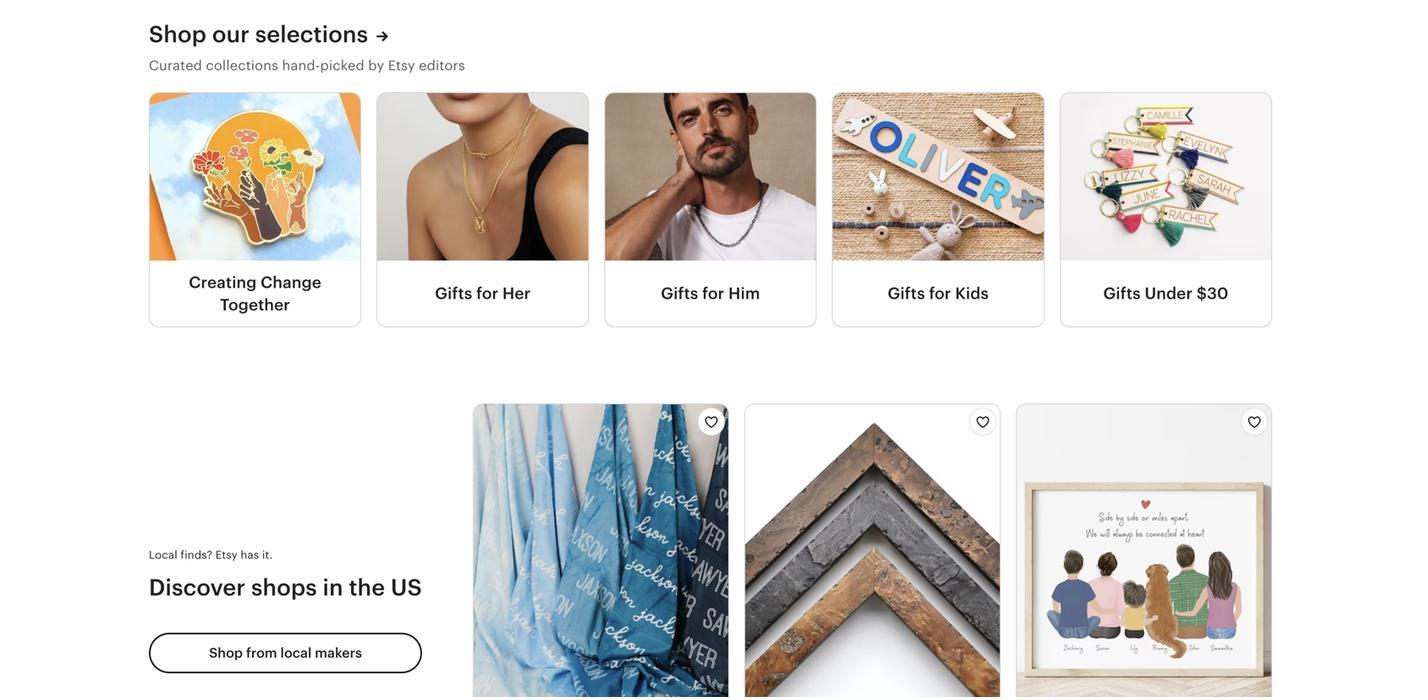 Task type: locate. For each thing, give the bounding box(es) containing it.
0 vertical spatial etsy
[[388, 58, 415, 73]]

gifts for her
[[435, 285, 531, 303]]

for for him
[[703, 285, 725, 303]]

gifts for him image
[[605, 93, 816, 261]]

shop inside shop from local makers link
[[209, 646, 243, 661]]

under
[[1145, 285, 1193, 303]]

creating change together link
[[150, 261, 361, 327]]

0 vertical spatial shop
[[149, 21, 207, 47]]

gifts for her link
[[378, 261, 588, 327]]

for left the kids
[[929, 285, 952, 303]]

curated collections hand-picked by etsy editors
[[149, 58, 465, 73]]

our
[[212, 21, 250, 47]]

gifts left her
[[435, 285, 473, 303]]

etsy
[[388, 58, 415, 73], [216, 549, 238, 561]]

$30
[[1197, 285, 1229, 303]]

0 horizontal spatial shop
[[149, 21, 207, 47]]

1 vertical spatial etsy
[[216, 549, 238, 561]]

etsy right "by"
[[388, 58, 415, 73]]

etsy left has at the left bottom of page
[[216, 549, 238, 561]]

3 gifts from the left
[[888, 285, 925, 303]]

gifts for her image
[[378, 93, 588, 261]]

together
[[220, 296, 290, 314]]

shop
[[149, 21, 207, 47], [209, 646, 243, 661]]

creating
[[189, 273, 257, 291]]

gifts left him
[[661, 285, 699, 303]]

1 for from the left
[[477, 285, 499, 303]]

change
[[261, 273, 322, 291]]

for left her
[[477, 285, 499, 303]]

by
[[368, 58, 384, 73]]

gifts for kids link
[[833, 261, 1044, 327]]

shop inside shop our selections link
[[149, 21, 207, 47]]

4 gifts from the left
[[1104, 285, 1141, 303]]

local finds? etsy has it.
[[149, 549, 273, 561]]

for left him
[[703, 285, 725, 303]]

creating change together
[[189, 273, 322, 314]]

shop our selections link
[[149, 19, 389, 49]]

1 horizontal spatial shop
[[209, 646, 243, 661]]

gifts left the kids
[[888, 285, 925, 303]]

2 for from the left
[[703, 285, 725, 303]]

2 horizontal spatial for
[[929, 285, 952, 303]]

in
[[323, 575, 343, 601]]

1 gifts from the left
[[435, 285, 473, 303]]

kids
[[956, 285, 989, 303]]

shop from local makers link
[[149, 633, 422, 674]]

local
[[149, 549, 178, 561]]

0 horizontal spatial for
[[477, 285, 499, 303]]

gifts left under
[[1104, 285, 1141, 303]]

gifts
[[435, 285, 473, 303], [661, 285, 699, 303], [888, 285, 925, 303], [1104, 285, 1141, 303]]

gifts under $30 link
[[1061, 261, 1272, 327]]

shops
[[251, 575, 317, 601]]

1 horizontal spatial for
[[703, 285, 725, 303]]

it.
[[262, 549, 273, 561]]

shop left the from on the bottom of page
[[209, 646, 243, 661]]

hand-
[[282, 58, 320, 73]]

1 vertical spatial shop
[[209, 646, 243, 661]]

2 gifts from the left
[[661, 285, 699, 303]]

3 for from the left
[[929, 285, 952, 303]]

for
[[477, 285, 499, 303], [703, 285, 725, 303], [929, 285, 952, 303]]

discover
[[149, 575, 246, 601]]

shop for shop from local makers
[[209, 646, 243, 661]]

0 horizontal spatial etsy
[[216, 549, 238, 561]]

shop up the curated
[[149, 21, 207, 47]]

gifts for gifts for kids
[[888, 285, 925, 303]]

local
[[281, 646, 312, 661]]



Task type: vqa. For each thing, say whether or not it's contained in the screenshot.
No additional monthly fees
no



Task type: describe. For each thing, give the bounding box(es) containing it.
shop for shop our selections
[[149, 21, 207, 47]]

for for her
[[477, 285, 499, 303]]

curated
[[149, 58, 202, 73]]

gifts for gifts under $30
[[1104, 285, 1141, 303]]

shop from local makers
[[209, 646, 362, 661]]

us
[[391, 575, 422, 601]]

creating change together image
[[150, 93, 361, 261]]

gifts for gifts for her
[[435, 285, 473, 303]]

gifts under $30
[[1104, 285, 1229, 303]]

gifts for gifts for him
[[661, 285, 699, 303]]

gifts for him
[[661, 285, 760, 303]]

finds?
[[181, 549, 213, 561]]

her
[[503, 285, 531, 303]]

gifts for him link
[[605, 261, 816, 327]]

him
[[729, 285, 760, 303]]

1 horizontal spatial etsy
[[388, 58, 415, 73]]

gifts for kids
[[888, 285, 989, 303]]

gifts under $30 image
[[1061, 93, 1272, 261]]

has
[[241, 549, 259, 561]]

picked
[[320, 58, 365, 73]]

editors
[[419, 58, 465, 73]]

selections
[[255, 21, 368, 47]]

gifts for kids image
[[833, 93, 1044, 261]]

from
[[246, 646, 277, 661]]

collections
[[206, 58, 279, 73]]

makers
[[315, 646, 362, 661]]

shop our selections
[[149, 21, 368, 47]]

discover shops in the us
[[149, 575, 422, 601]]

for for kids
[[929, 285, 952, 303]]

the
[[349, 575, 385, 601]]



